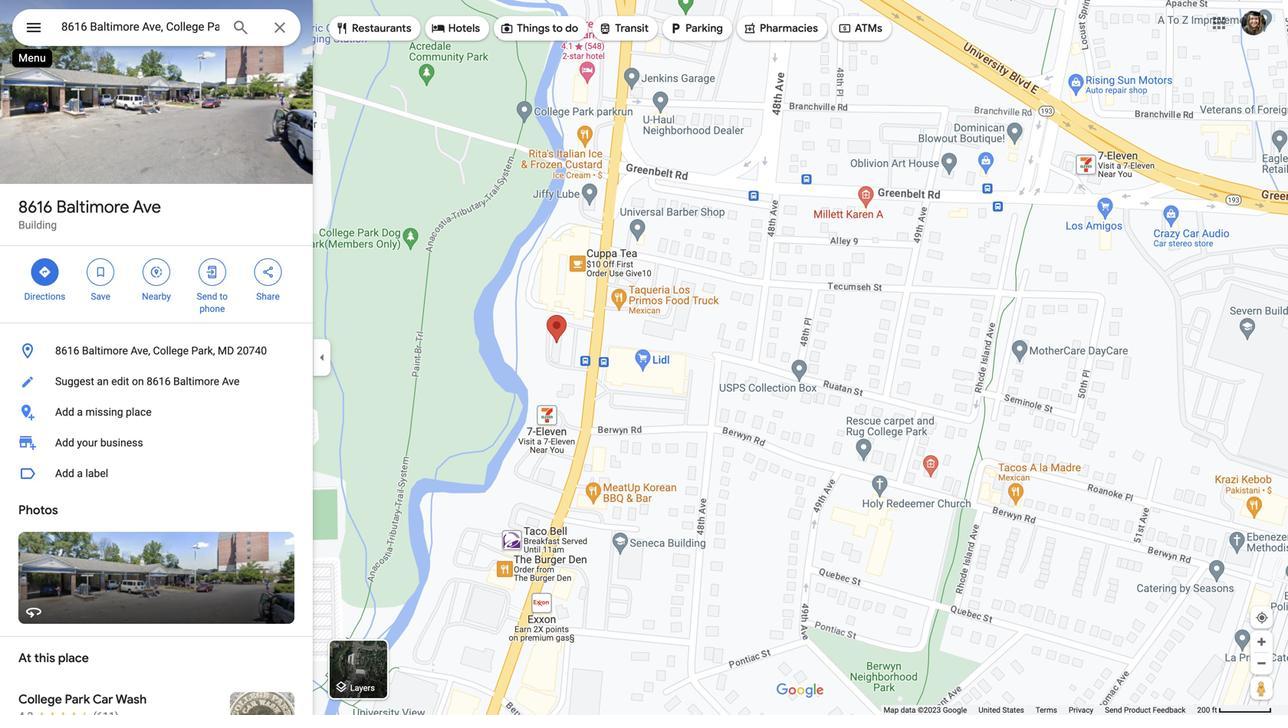 Task type: locate. For each thing, give the bounding box(es) containing it.
0 vertical spatial college
[[153, 345, 189, 357]]

2 vertical spatial add
[[55, 467, 74, 480]]


[[94, 264, 107, 281]]

send inside send to phone
[[197, 291, 217, 302]]

200
[[1197, 706, 1210, 715]]

none field inside 8616 baltimore ave, college park, md 20740 field
[[61, 18, 219, 36]]

1 vertical spatial college
[[18, 692, 62, 708]]

map
[[884, 706, 899, 715]]

baltimore up building
[[56, 196, 129, 218]]

add inside 'add a label' button
[[55, 467, 74, 480]]

8616 up building
[[18, 196, 52, 218]]

nearby
[[142, 291, 171, 302]]

privacy button
[[1069, 705, 1094, 715]]

to left do
[[552, 21, 563, 35]]

1 a from the top
[[77, 406, 83, 419]]

on
[[132, 375, 144, 388]]

add a missing place button
[[0, 397, 313, 428]]


[[431, 20, 445, 37]]

0 vertical spatial to
[[552, 21, 563, 35]]

1 horizontal spatial to
[[552, 21, 563, 35]]

20740
[[237, 345, 267, 357]]

place
[[126, 406, 152, 419], [58, 651, 89, 666]]

add
[[55, 406, 74, 419], [55, 437, 74, 449], [55, 467, 74, 480]]

1 vertical spatial add
[[55, 437, 74, 449]]

8616 Baltimore Ave, College Park, MD 20740 field
[[12, 9, 301, 46]]


[[205, 264, 219, 281]]

to up phone
[[220, 291, 228, 302]]

add for add your business
[[55, 437, 74, 449]]

2 add from the top
[[55, 437, 74, 449]]

wash
[[116, 692, 147, 708]]

2 horizontal spatial 8616
[[147, 375, 171, 388]]

0 horizontal spatial to
[[220, 291, 228, 302]]

8616 for ave,
[[55, 345, 79, 357]]

add inside add a missing place button
[[55, 406, 74, 419]]

terms
[[1036, 706, 1057, 715]]

0 vertical spatial baltimore
[[56, 196, 129, 218]]

college
[[153, 345, 189, 357], [18, 692, 62, 708]]

 parking
[[669, 20, 723, 37]]

directions
[[24, 291, 65, 302]]

0 horizontal spatial send
[[197, 291, 217, 302]]

0 vertical spatial a
[[77, 406, 83, 419]]

1 vertical spatial send
[[1105, 706, 1122, 715]]

college inside the college park car wash link
[[18, 692, 62, 708]]

2 vertical spatial 8616
[[147, 375, 171, 388]]

200 ft
[[1197, 706, 1217, 715]]

atms
[[855, 21, 882, 35]]

place right this
[[58, 651, 89, 666]]

1 vertical spatial place
[[58, 651, 89, 666]]

ave inside 8616 baltimore ave building
[[133, 196, 161, 218]]

ave,
[[131, 345, 150, 357]]

 hotels
[[431, 20, 480, 37]]

things
[[517, 21, 550, 35]]

8616 right 'on'
[[147, 375, 171, 388]]

add inside add your business link
[[55, 437, 74, 449]]

None field
[[61, 18, 219, 36]]

1 horizontal spatial college
[[153, 345, 189, 357]]

ave down md
[[222, 375, 240, 388]]

ave up 
[[133, 196, 161, 218]]

place down 'on'
[[126, 406, 152, 419]]

business
[[100, 437, 143, 449]]

0 vertical spatial 8616
[[18, 196, 52, 218]]

0 vertical spatial add
[[55, 406, 74, 419]]

0 vertical spatial place
[[126, 406, 152, 419]]

zoom in image
[[1256, 636, 1267, 648]]

1 vertical spatial a
[[77, 467, 83, 480]]

2 a from the top
[[77, 467, 83, 480]]

 restaurants
[[335, 20, 411, 37]]

0 vertical spatial send
[[197, 291, 217, 302]]

a for missing
[[77, 406, 83, 419]]

a for label
[[77, 467, 83, 480]]

baltimore
[[56, 196, 129, 218], [82, 345, 128, 357], [173, 375, 219, 388]]

missing
[[85, 406, 123, 419]]

8616 baltimore ave main content
[[0, 0, 313, 715]]

1 vertical spatial ave
[[222, 375, 240, 388]]

send
[[197, 291, 217, 302], [1105, 706, 1122, 715]]

baltimore for ave,
[[82, 345, 128, 357]]


[[25, 16, 43, 39]]

8616 for ave
[[18, 196, 52, 218]]

send to phone
[[197, 291, 228, 314]]

footer
[[884, 705, 1197, 715]]

this
[[34, 651, 55, 666]]

to
[[552, 21, 563, 35], [220, 291, 228, 302]]

ave
[[133, 196, 161, 218], [222, 375, 240, 388]]

1 vertical spatial to
[[220, 291, 228, 302]]

0 horizontal spatial college
[[18, 692, 62, 708]]

google
[[943, 706, 967, 715]]

baltimore up an
[[82, 345, 128, 357]]

0 horizontal spatial 8616
[[18, 196, 52, 218]]

send for send to phone
[[197, 291, 217, 302]]

baltimore down park,
[[173, 375, 219, 388]]

edit
[[111, 375, 129, 388]]

1 horizontal spatial 8616
[[55, 345, 79, 357]]

200 ft button
[[1197, 706, 1272, 715]]

2 vertical spatial baltimore
[[173, 375, 219, 388]]

college park car wash
[[18, 692, 147, 708]]

united states button
[[979, 705, 1024, 715]]

1 horizontal spatial place
[[126, 406, 152, 419]]

place inside add a missing place button
[[126, 406, 152, 419]]


[[150, 264, 163, 281]]

©2023
[[918, 706, 941, 715]]

college park car wash link
[[0, 680, 313, 715]]

add a missing place
[[55, 406, 152, 419]]

to inside " things to do"
[[552, 21, 563, 35]]

1 vertical spatial 8616
[[55, 345, 79, 357]]

college right ave,
[[153, 345, 189, 357]]

photos
[[18, 503, 58, 518]]

add for add a label
[[55, 467, 74, 480]]

8616
[[18, 196, 52, 218], [55, 345, 79, 357], [147, 375, 171, 388]]

a
[[77, 406, 83, 419], [77, 467, 83, 480]]

0 horizontal spatial ave
[[133, 196, 161, 218]]

send left product
[[1105, 706, 1122, 715]]

 atms
[[838, 20, 882, 37]]

to inside send to phone
[[220, 291, 228, 302]]

product
[[1124, 706, 1151, 715]]

united
[[979, 706, 1001, 715]]


[[500, 20, 514, 37]]

1 horizontal spatial ave
[[222, 375, 240, 388]]

0 vertical spatial ave
[[133, 196, 161, 218]]

data
[[901, 706, 916, 715]]

add left label
[[55, 467, 74, 480]]

actions for 8616 baltimore ave region
[[0, 246, 313, 323]]

send up phone
[[197, 291, 217, 302]]

footer containing map data ©2023 google
[[884, 705, 1197, 715]]

8616 up suggest
[[55, 345, 79, 357]]

college inside 8616 baltimore ave, college park, md 20740 button
[[153, 345, 189, 357]]

a left missing
[[77, 406, 83, 419]]


[[261, 264, 275, 281]]

a left label
[[77, 467, 83, 480]]

car
[[93, 692, 113, 708]]

send inside 'button'
[[1105, 706, 1122, 715]]

add down suggest
[[55, 406, 74, 419]]

ave inside button
[[222, 375, 240, 388]]

1 horizontal spatial send
[[1105, 706, 1122, 715]]

3 add from the top
[[55, 467, 74, 480]]

college up the 4.3 stars 611 reviews image
[[18, 692, 62, 708]]


[[743, 20, 757, 37]]

suggest an edit on 8616 baltimore ave
[[55, 375, 240, 388]]

1 add from the top
[[55, 406, 74, 419]]

baltimore inside 8616 baltimore ave building
[[56, 196, 129, 218]]

suggest an edit on 8616 baltimore ave button
[[0, 367, 313, 397]]

1 vertical spatial baltimore
[[82, 345, 128, 357]]

united states
[[979, 706, 1024, 715]]

add left "your"
[[55, 437, 74, 449]]

8616 inside 8616 baltimore ave building
[[18, 196, 52, 218]]



Task type: vqa. For each thing, say whether or not it's contained in the screenshot.


Task type: describe. For each thing, give the bounding box(es) containing it.

[[335, 20, 349, 37]]

baltimore for ave
[[56, 196, 129, 218]]

your
[[77, 437, 98, 449]]

8616 baltimore ave, college park, md 20740 button
[[0, 336, 313, 367]]

google maps element
[[0, 0, 1288, 715]]

share
[[256, 291, 280, 302]]

layers
[[350, 683, 375, 693]]

parking
[[686, 21, 723, 35]]

ft
[[1212, 706, 1217, 715]]

suggest
[[55, 375, 94, 388]]

park,
[[191, 345, 215, 357]]

add for add a missing place
[[55, 406, 74, 419]]

do
[[565, 21, 578, 35]]

pharmacies
[[760, 21, 818, 35]]

phone
[[200, 304, 225, 314]]

footer inside google maps element
[[884, 705, 1197, 715]]


[[598, 20, 612, 37]]

send for send product feedback
[[1105, 706, 1122, 715]]

 transit
[[598, 20, 649, 37]]

from your device image
[[1255, 611, 1269, 625]]


[[38, 264, 52, 281]]

an
[[97, 375, 109, 388]]


[[838, 20, 852, 37]]

zoom out image
[[1256, 658, 1267, 669]]

park
[[65, 692, 90, 708]]

add a label
[[55, 467, 108, 480]]

0 horizontal spatial place
[[58, 651, 89, 666]]

transit
[[615, 21, 649, 35]]

add your business
[[55, 437, 143, 449]]

 search field
[[12, 9, 301, 49]]

hotels
[[448, 21, 480, 35]]

 button
[[12, 9, 55, 49]]

8616 baltimore ave building
[[18, 196, 161, 232]]

add a label button
[[0, 459, 313, 489]]

save
[[91, 291, 110, 302]]

feedback
[[1153, 706, 1186, 715]]

building
[[18, 219, 57, 232]]

google account: giulia masi  
(giulia.masi@adept.ai) image
[[1241, 11, 1266, 35]]

terms button
[[1036, 705, 1057, 715]]

collapse side panel image
[[314, 349, 330, 366]]

4.3 stars 611 reviews image
[[18, 709, 119, 715]]

states
[[1002, 706, 1024, 715]]

at
[[18, 651, 31, 666]]

label
[[85, 467, 108, 480]]

send product feedback button
[[1105, 705, 1186, 715]]

add your business link
[[0, 428, 313, 459]]

8616 baltimore ave, college park, md 20740
[[55, 345, 267, 357]]


[[669, 20, 682, 37]]

send product feedback
[[1105, 706, 1186, 715]]

 pharmacies
[[743, 20, 818, 37]]

show street view coverage image
[[1251, 677, 1273, 700]]

restaurants
[[352, 21, 411, 35]]

map data ©2023 google
[[884, 706, 967, 715]]

 things to do
[[500, 20, 578, 37]]

md
[[218, 345, 234, 357]]

privacy
[[1069, 706, 1094, 715]]

at this place
[[18, 651, 89, 666]]



